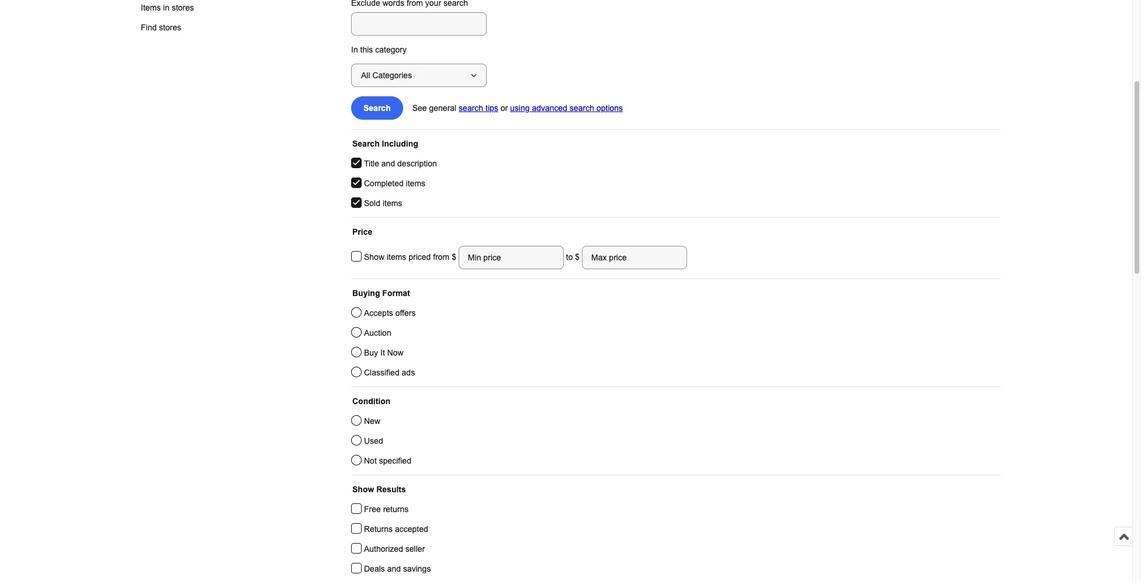 Task type: describe. For each thing, give the bounding box(es) containing it.
in
[[351, 45, 358, 54]]

show for show results
[[352, 485, 374, 494]]

items in stores
[[141, 3, 194, 13]]

1 $ from the left
[[452, 252, 459, 262]]

search for search
[[364, 103, 391, 113]]

buy it now
[[364, 348, 404, 358]]

deals and savings
[[364, 565, 431, 574]]

show results
[[352, 485, 406, 494]]

auction
[[364, 328, 391, 338]]

sold items
[[364, 199, 402, 208]]

description
[[397, 159, 437, 168]]

items in stores link
[[132, 0, 222, 18]]

completed
[[364, 179, 404, 188]]

see general search tips or using advanced search options
[[412, 103, 623, 113]]

to $
[[564, 252, 582, 262]]

show for show items priced from
[[364, 252, 385, 262]]

price
[[352, 227, 372, 237]]

see
[[412, 103, 427, 113]]

search button
[[351, 96, 403, 120]]

title
[[364, 159, 379, 168]]

and for deals
[[387, 565, 401, 574]]

1 vertical spatial stores
[[159, 23, 181, 32]]

new
[[364, 417, 381, 426]]

items
[[141, 3, 161, 13]]

classified ads
[[364, 368, 415, 378]]

show items priced from
[[364, 252, 452, 262]]

1 search from the left
[[459, 103, 483, 113]]

format
[[382, 289, 410, 298]]

accepts offers
[[364, 309, 416, 318]]

options
[[597, 103, 623, 113]]

search for search including
[[352, 139, 380, 148]]

Enter minimum price range value, $ text field
[[459, 246, 564, 269]]

title and description
[[364, 159, 437, 168]]

search including
[[352, 139, 418, 148]]

items for show
[[387, 252, 406, 262]]

not
[[364, 456, 377, 466]]

0 vertical spatial stores
[[172, 3, 194, 13]]

classified
[[364, 368, 400, 378]]

not specified
[[364, 456, 411, 466]]



Task type: vqa. For each thing, say whether or not it's contained in the screenshot.
Sold
yes



Task type: locate. For each thing, give the bounding box(es) containing it.
search left tips
[[459, 103, 483, 113]]

1 vertical spatial show
[[352, 485, 374, 494]]

search
[[364, 103, 391, 113], [352, 139, 380, 148]]

in
[[163, 3, 170, 13]]

$ right to
[[575, 252, 580, 262]]

find
[[141, 23, 157, 32]]

2 search from the left
[[570, 103, 594, 113]]

now
[[387, 348, 404, 358]]

buying format
[[352, 289, 410, 298]]

returns
[[364, 525, 393, 534]]

free returns
[[364, 505, 409, 514]]

Enter maximum price range value, $ text field
[[582, 246, 687, 269]]

authorized seller
[[364, 545, 425, 554]]

using advanced search options link
[[510, 103, 623, 113]]

accepts
[[364, 309, 393, 318]]

0 vertical spatial search
[[364, 103, 391, 113]]

in this category
[[351, 45, 407, 54]]

accepted
[[395, 525, 428, 534]]

items for completed
[[406, 179, 426, 188]]

priced
[[409, 252, 431, 262]]

0 vertical spatial show
[[364, 252, 385, 262]]

savings
[[403, 565, 431, 574]]

2 vertical spatial items
[[387, 252, 406, 262]]

items for sold
[[383, 199, 402, 208]]

search tips link
[[459, 103, 498, 113]]

1 vertical spatial and
[[387, 565, 401, 574]]

1 horizontal spatial $
[[575, 252, 580, 262]]

0 vertical spatial items
[[406, 179, 426, 188]]

buy
[[364, 348, 378, 358]]

buying
[[352, 289, 380, 298]]

1 horizontal spatial search
[[570, 103, 594, 113]]

$ right from
[[452, 252, 459, 262]]

advanced
[[532, 103, 568, 113]]

items left priced
[[387, 252, 406, 262]]

0 horizontal spatial $
[[452, 252, 459, 262]]

0 vertical spatial and
[[382, 159, 395, 168]]

tips
[[486, 103, 498, 113]]

show
[[364, 252, 385, 262], [352, 485, 374, 494]]

and
[[382, 159, 395, 168], [387, 565, 401, 574]]

completed items
[[364, 179, 426, 188]]

returns accepted
[[364, 525, 428, 534]]

$
[[452, 252, 459, 262], [575, 252, 580, 262]]

authorized
[[364, 545, 403, 554]]

1 vertical spatial items
[[383, 199, 402, 208]]

results
[[377, 485, 406, 494]]

2 $ from the left
[[575, 252, 580, 262]]

sold
[[364, 199, 381, 208]]

and right the title
[[382, 159, 395, 168]]

offers
[[396, 309, 416, 318]]

this
[[360, 45, 373, 54]]

items down description
[[406, 179, 426, 188]]

deals
[[364, 565, 385, 574]]

0 horizontal spatial search
[[459, 103, 483, 113]]

search inside button
[[364, 103, 391, 113]]

show down price at the left top of the page
[[364, 252, 385, 262]]

it
[[380, 348, 385, 358]]

and right deals
[[387, 565, 401, 574]]

find stores link
[[132, 18, 222, 38]]

find stores
[[141, 23, 181, 32]]

search up 'search including'
[[364, 103, 391, 113]]

free
[[364, 505, 381, 514]]

items down the completed items
[[383, 199, 402, 208]]

show up free
[[352, 485, 374, 494]]

specified
[[379, 456, 411, 466]]

ads
[[402, 368, 415, 378]]

items
[[406, 179, 426, 188], [383, 199, 402, 208], [387, 252, 406, 262]]

search up the title
[[352, 139, 380, 148]]

seller
[[406, 545, 425, 554]]

1 vertical spatial search
[[352, 139, 380, 148]]

returns
[[383, 505, 409, 514]]

Exclude words from your search text field
[[351, 12, 487, 36]]

stores right in
[[172, 3, 194, 13]]

search
[[459, 103, 483, 113], [570, 103, 594, 113]]

to
[[566, 252, 573, 262]]

stores down items in stores link
[[159, 23, 181, 32]]

and for title
[[382, 159, 395, 168]]

search left options
[[570, 103, 594, 113]]

from
[[433, 252, 450, 262]]

category
[[375, 45, 407, 54]]

including
[[382, 139, 418, 148]]

used
[[364, 437, 383, 446]]

condition
[[352, 397, 391, 406]]

or
[[501, 103, 508, 113]]

stores
[[172, 3, 194, 13], [159, 23, 181, 32]]

using
[[510, 103, 530, 113]]

general
[[429, 103, 457, 113]]



